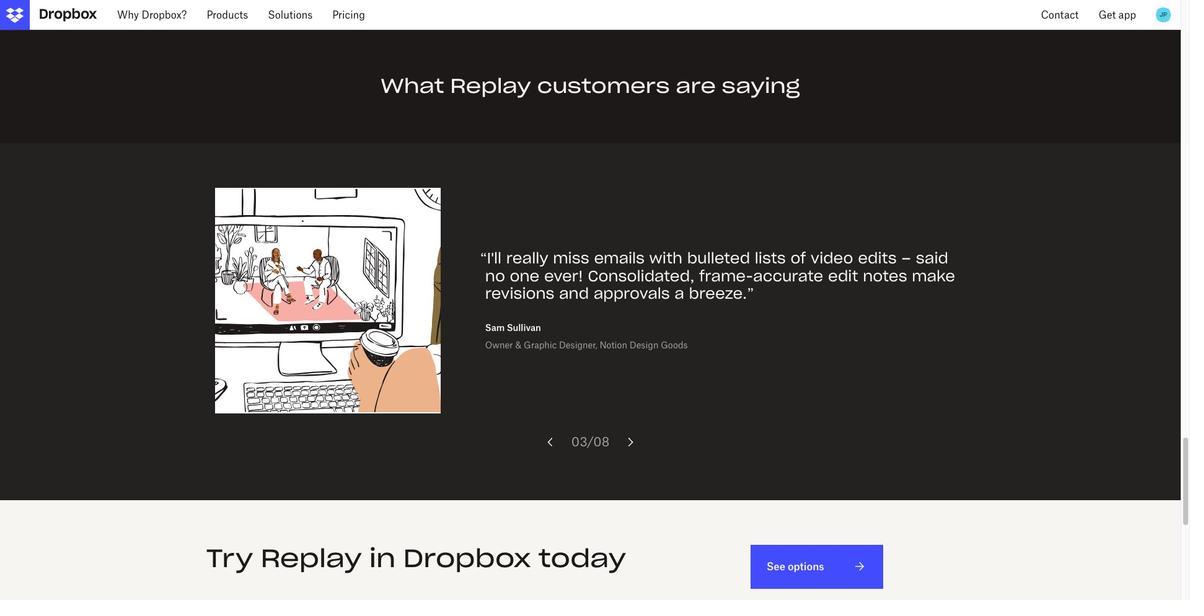 Task type: locate. For each thing, give the bounding box(es) containing it.
jp button
[[1154, 5, 1174, 25]]

what
[[381, 73, 444, 99]]

see
[[767, 560, 786, 573]]

products button
[[197, 0, 258, 30]]

bulleted
[[687, 248, 750, 268]]

1 horizontal spatial replay
[[450, 73, 531, 99]]

make
[[912, 266, 955, 286]]

breeze."
[[689, 284, 754, 303]]

today
[[539, 542, 626, 574]]

designer,
[[559, 340, 597, 350]]

products
[[207, 9, 248, 21]]

edits
[[858, 248, 897, 268]]

owner & graphic designer, notion design goods
[[485, 340, 688, 350]]

03/08
[[571, 434, 610, 449]]

dropbox
[[403, 542, 531, 574]]

why dropbox?
[[117, 9, 187, 21]]

get app button
[[1089, 0, 1146, 30]]

saying
[[722, 73, 800, 99]]

what replay customers are saying
[[381, 73, 800, 99]]

pricing
[[332, 9, 365, 21]]

customers
[[537, 73, 670, 99]]

app
[[1119, 9, 1136, 21]]

0 horizontal spatial replay
[[261, 542, 362, 574]]

why dropbox? button
[[107, 0, 197, 30]]

replay
[[450, 73, 531, 99], [261, 542, 362, 574]]

options
[[788, 560, 824, 573]]

why
[[117, 9, 139, 21]]

1 vertical spatial replay
[[261, 542, 362, 574]]

see options link
[[751, 545, 884, 589]]

"i'll really miss emails with bulleted lists of video edits – said no one ever! consolidated, frame-accurate edit notes make revisions and approvals a breeze."
[[480, 248, 955, 303]]

sullivan
[[507, 322, 541, 333]]

0 vertical spatial replay
[[450, 73, 531, 99]]

no
[[485, 266, 505, 286]]

frame-
[[699, 266, 753, 286]]

accurate
[[753, 266, 824, 286]]

get app
[[1099, 9, 1136, 21]]

sam
[[485, 322, 505, 333]]

replay for what
[[450, 73, 531, 99]]

pricing link
[[323, 0, 375, 30]]

revisions
[[485, 284, 554, 303]]



Task type: vqa. For each thing, say whether or not it's contained in the screenshot.
Pricing
yes



Task type: describe. For each thing, give the bounding box(es) containing it.
graphic
[[524, 340, 557, 350]]

get
[[1099, 9, 1116, 21]]

try
[[206, 542, 253, 574]]

edit
[[828, 266, 858, 286]]

with
[[649, 248, 683, 268]]

approvals
[[594, 284, 670, 303]]

"i'll
[[480, 248, 502, 268]]

are
[[676, 73, 716, 99]]

notion
[[600, 340, 627, 350]]

lists
[[755, 248, 786, 268]]

contact button
[[1031, 0, 1089, 30]]

of
[[791, 248, 806, 268]]

one
[[510, 266, 540, 286]]

ever!
[[544, 266, 583, 286]]

contact
[[1041, 9, 1079, 21]]

miss
[[553, 248, 589, 268]]

consolidated,
[[588, 266, 695, 286]]

really
[[506, 248, 548, 268]]

owner
[[485, 340, 513, 350]]

a
[[675, 284, 684, 303]]

said
[[916, 248, 948, 268]]

solutions button
[[258, 0, 323, 30]]

sam sullivan
[[485, 322, 541, 333]]

replay for try
[[261, 542, 362, 574]]

emails
[[594, 248, 645, 268]]

jp
[[1160, 11, 1168, 19]]

see options
[[767, 560, 824, 573]]

dropbox?
[[142, 9, 187, 21]]

video
[[811, 248, 853, 268]]

design
[[630, 340, 659, 350]]

notes
[[863, 266, 907, 286]]

&
[[515, 340, 522, 350]]

and
[[559, 284, 589, 303]]

goods
[[661, 340, 688, 350]]

in
[[369, 542, 396, 574]]

try replay in dropbox today
[[206, 542, 626, 574]]

–
[[902, 248, 911, 268]]

solutions
[[268, 9, 313, 21]]

woman sitting at desk watching a video file. image
[[215, 188, 441, 413]]



